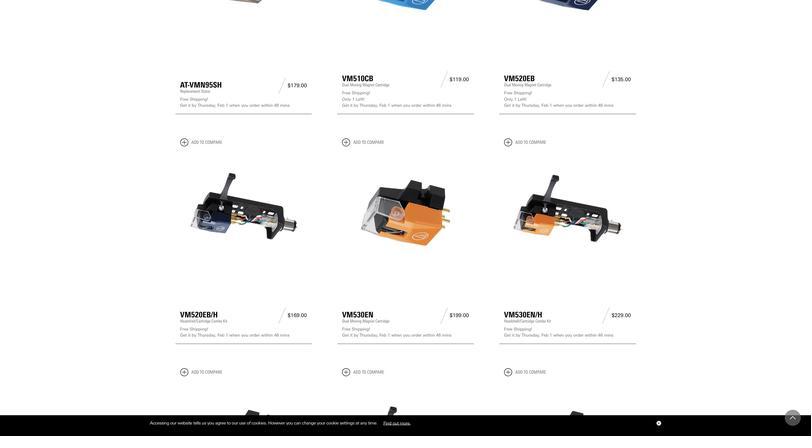 Task type: vqa. For each thing, say whether or not it's contained in the screenshot.
VM540ML IMAGE at the left bottom of the page's ADD TO COMPARE button to
yes



Task type: locate. For each thing, give the bounding box(es) containing it.
vm610mono image
[[504, 382, 631, 436]]

vm520eb
[[504, 74, 535, 83]]

2 free shipping! only 1 left! get it by thursday, feb 1 when you order within 46 mins from the left
[[504, 91, 614, 108]]

your
[[317, 421, 325, 426]]

vm510cb image
[[342, 0, 469, 42]]

moving inside vm520eb dual moving magnet cartridge
[[512, 83, 524, 87]]

magnet inside the vm530en dual moving magnet cartridge
[[363, 319, 375, 324]]

it down vm530en/h
[[512, 333, 515, 338]]

magnet inside vm510cb dual moving magnet cartridge
[[363, 83, 375, 87]]

cartridge inside the vm530en dual moving magnet cartridge
[[376, 319, 390, 324]]

kit right vm530en/h
[[547, 319, 551, 324]]

add to compare button for vm530en/h image at right
[[504, 138, 546, 146]]

cartridge right vm530en at bottom left
[[376, 319, 390, 324]]

0 horizontal spatial left!
[[356, 97, 365, 102]]

dual inside vm510cb dual moving magnet cartridge
[[342, 83, 349, 87]]

by down the vm530en/h headshell/cartridge combo kit
[[516, 333, 521, 338]]

shipping! down vm510cb dual moving magnet cartridge
[[352, 91, 370, 95]]

kit inside the vm520eb/h headshell/cartridge combo kit
[[223, 319, 227, 324]]

website
[[178, 421, 192, 426]]

cartridge inside vm520eb dual moving magnet cartridge
[[538, 83, 552, 87]]

to for add to compare button corresponding to vm530en/h image at right
[[524, 140, 528, 145]]

shipping! down the vm530en/h headshell/cartridge combo kit
[[514, 327, 532, 332]]

to for add to compare button related to vm540ml/h image
[[362, 370, 366, 375]]

get down vm510cb
[[342, 103, 349, 108]]

vm530en/h
[[504, 310, 543, 319]]

left!
[[356, 97, 365, 102], [518, 97, 527, 102]]

vm540ml/h image
[[342, 382, 469, 436]]

magnet inside vm520eb dual moving magnet cartridge
[[525, 83, 537, 87]]

get down vm520eb/h
[[180, 333, 187, 338]]

thursday,
[[198, 103, 216, 108], [360, 103, 378, 108], [522, 103, 540, 108], [198, 333, 216, 338], [360, 333, 378, 338], [522, 333, 540, 338]]

kit inside the vm530en/h headshell/cartridge combo kit
[[547, 319, 551, 324]]

it down replacement
[[188, 103, 191, 108]]

only for vm520eb
[[504, 97, 513, 102]]

cartridge right vm520eb
[[538, 83, 552, 87]]

when
[[229, 103, 240, 108], [391, 103, 402, 108], [554, 103, 564, 108], [229, 333, 240, 338], [391, 333, 402, 338], [554, 333, 564, 338]]

get down vm530en at bottom left
[[342, 333, 349, 338]]

$119.00
[[450, 76, 469, 82]]

feb down vmn95sh
[[218, 103, 225, 108]]

at vmn95sh image
[[180, 0, 307, 42]]

1 horizontal spatial our
[[232, 421, 238, 426]]

by down replacement
[[192, 103, 197, 108]]

add to compare
[[191, 140, 222, 145], [353, 140, 384, 145], [516, 140, 546, 145], [191, 370, 222, 375], [353, 370, 384, 375], [516, 370, 546, 375]]

combo
[[212, 319, 222, 324], [536, 319, 546, 324]]

compare
[[205, 140, 222, 145], [367, 140, 384, 145], [529, 140, 546, 145], [205, 370, 222, 375], [367, 370, 384, 375], [529, 370, 546, 375]]

free down vm520eb
[[504, 91, 513, 95]]

mins down $179.00
[[280, 103, 290, 108]]

our left website
[[170, 421, 177, 426]]

0 horizontal spatial free shipping! only 1 left! get it by thursday, feb 1 when you order within 46 mins
[[342, 91, 452, 108]]

divider line image
[[439, 71, 450, 87], [601, 71, 612, 87], [277, 78, 288, 94], [277, 308, 288, 324], [439, 308, 450, 324], [601, 308, 612, 324]]

accessing our website tells us you agree to our use of cookies. however you can change your cookie settings at any time.
[[150, 421, 379, 426]]

1 only from the left
[[342, 97, 351, 102]]

add to compare for add to compare button related to vm540ml/h image
[[353, 370, 384, 375]]

1 left! from the left
[[356, 97, 365, 102]]

0 horizontal spatial kit
[[223, 319, 227, 324]]

it down vm520eb
[[512, 103, 515, 108]]

dual
[[342, 83, 349, 87], [504, 83, 511, 87], [342, 319, 349, 324]]

$199.00
[[450, 313, 469, 319]]

add to compare button for 'vm540ml' image
[[180, 368, 222, 376]]

divider line image for vm510cb
[[439, 71, 450, 87]]

moving
[[350, 83, 362, 87], [512, 83, 524, 87], [350, 319, 362, 324]]

headshell/cartridge inside the vm520eb/h headshell/cartridge combo kit
[[180, 319, 211, 324]]

add to compare for 'vm540ml' image's add to compare button
[[191, 370, 222, 375]]

dual inside vm520eb dual moving magnet cartridge
[[504, 83, 511, 87]]

divider line image for at-vmn95sh
[[277, 78, 288, 94]]

free down vm510cb
[[342, 91, 351, 95]]

add to compare button for the vm610mono image
[[504, 368, 546, 376]]

more.
[[400, 421, 411, 426]]

vm520eb/h image
[[180, 152, 307, 278]]

left! down vm520eb dual moving magnet cartridge
[[518, 97, 527, 102]]

cookies.
[[252, 421, 267, 426]]

kit right vm520eb/h
[[223, 319, 227, 324]]

1 kit from the left
[[223, 319, 227, 324]]

1
[[352, 97, 355, 102], [514, 97, 517, 102], [226, 103, 228, 108], [388, 103, 390, 108], [550, 103, 552, 108], [226, 333, 228, 338], [388, 333, 390, 338], [550, 333, 552, 338]]

1 horizontal spatial free shipping! only 1 left! get it by thursday, feb 1 when you order within 46 mins
[[504, 91, 614, 108]]

2 headshell/cartridge from the left
[[504, 319, 535, 324]]

order
[[250, 103, 260, 108], [412, 103, 422, 108], [574, 103, 584, 108], [250, 333, 260, 338], [412, 333, 422, 338], [574, 333, 584, 338]]

within
[[261, 103, 273, 108], [423, 103, 435, 108], [585, 103, 597, 108], [261, 333, 273, 338], [423, 333, 435, 338], [585, 333, 597, 338]]

compare for 'vm540ml' image
[[205, 370, 222, 375]]

moving inside the vm530en dual moving magnet cartridge
[[350, 319, 362, 324]]

free
[[342, 91, 351, 95], [504, 91, 513, 95], [180, 97, 189, 102], [180, 327, 189, 332], [342, 327, 351, 332], [504, 327, 513, 332]]

2 only from the left
[[504, 97, 513, 102]]

of
[[247, 421, 251, 426]]

2 combo from the left
[[536, 319, 546, 324]]

cartridge for vm530en
[[376, 319, 390, 324]]

feb
[[218, 103, 225, 108], [380, 103, 387, 108], [542, 103, 549, 108], [218, 333, 225, 338], [380, 333, 387, 338], [542, 333, 549, 338]]

divider line image for vm520eb
[[601, 71, 612, 87]]

cross image
[[657, 422, 660, 425]]

add to compare button for vm530en image
[[342, 138, 384, 146]]

cartridge for vm520eb
[[538, 83, 552, 87]]

find
[[384, 421, 392, 426]]

2 left! from the left
[[518, 97, 527, 102]]

mins
[[280, 103, 290, 108], [442, 103, 452, 108], [604, 103, 614, 108], [280, 333, 290, 338], [442, 333, 452, 338], [604, 333, 614, 338]]

feb down vm510cb dual moving magnet cartridge
[[380, 103, 387, 108]]

add for vm530en image
[[353, 140, 361, 145]]

only down vm520eb
[[504, 97, 513, 102]]

use
[[239, 421, 246, 426]]

headshell/cartridge
[[180, 319, 211, 324], [504, 319, 535, 324]]

free shipping! only 1 left! get it by thursday, feb 1 when you order within 46 mins
[[342, 91, 452, 108], [504, 91, 614, 108]]

feb down the vm530en dual moving magnet cartridge
[[380, 333, 387, 338]]

only
[[342, 97, 351, 102], [504, 97, 513, 102]]

get down vm520eb
[[504, 103, 511, 108]]

by
[[192, 103, 197, 108], [354, 103, 359, 108], [516, 103, 521, 108], [192, 333, 197, 338], [354, 333, 359, 338], [516, 333, 521, 338]]

vm510cb dual moving magnet cartridge
[[342, 74, 390, 87]]

1 horizontal spatial headshell/cartridge
[[504, 319, 535, 324]]

free down vm520eb/h
[[180, 327, 189, 332]]

find out more. link
[[379, 418, 416, 428]]

tells
[[193, 421, 201, 426]]

it down vm530en at bottom left
[[350, 333, 353, 338]]

feb down vm520eb dual moving magnet cartridge
[[542, 103, 549, 108]]

add
[[191, 140, 199, 145], [353, 140, 361, 145], [516, 140, 523, 145], [191, 370, 199, 375], [353, 370, 361, 375], [516, 370, 523, 375]]

thursday, down the vm530en dual moving magnet cartridge
[[360, 333, 378, 338]]

kit for vm520eb/h
[[223, 319, 227, 324]]

by down vm530en at bottom left
[[354, 333, 359, 338]]

change
[[302, 421, 316, 426]]

free shipping! get it by thursday, feb 1 when you order within 46 mins
[[180, 97, 290, 108], [180, 327, 290, 338], [342, 327, 452, 338], [504, 327, 614, 338]]

left! down vm510cb dual moving magnet cartridge
[[356, 97, 365, 102]]

add for vm530en/h image at right
[[516, 140, 523, 145]]

headshell/cartridge inside the vm530en/h headshell/cartridge combo kit
[[504, 319, 535, 324]]

free down vm530en/h
[[504, 327, 513, 332]]

shipping!
[[352, 91, 370, 95], [514, 91, 532, 95], [190, 97, 208, 102], [190, 327, 208, 332], [352, 327, 370, 332], [514, 327, 532, 332]]

stylus
[[201, 89, 210, 94]]

1 headshell/cartridge from the left
[[180, 319, 211, 324]]

at-
[[180, 80, 190, 89]]

combo for vm530en/h
[[536, 319, 546, 324]]

free down replacement
[[180, 97, 189, 102]]

get
[[180, 103, 187, 108], [342, 103, 349, 108], [504, 103, 511, 108], [180, 333, 187, 338], [342, 333, 349, 338], [504, 333, 511, 338]]

vm530en image
[[342, 152, 469, 278]]

free shipping! get it by thursday, feb 1 when you order within 46 mins for vm520eb/h
[[180, 327, 290, 338]]

0 horizontal spatial our
[[170, 421, 177, 426]]

0 horizontal spatial combo
[[212, 319, 222, 324]]

mins down the $199.00
[[442, 333, 452, 338]]

kit
[[223, 319, 227, 324], [547, 319, 551, 324]]

cartridge
[[376, 83, 390, 87], [538, 83, 552, 87], [376, 319, 390, 324]]

46
[[274, 103, 279, 108], [436, 103, 441, 108], [598, 103, 603, 108], [274, 333, 279, 338], [436, 333, 441, 338], [598, 333, 603, 338]]

to
[[200, 140, 204, 145], [362, 140, 366, 145], [524, 140, 528, 145], [200, 370, 204, 375], [362, 370, 366, 375], [524, 370, 528, 375], [227, 421, 231, 426]]

combo inside the vm520eb/h headshell/cartridge combo kit
[[212, 319, 222, 324]]

vm520eb/h
[[180, 310, 218, 319]]

add to compare button for vm520eb/h image
[[180, 138, 222, 146]]

vmn95sh
[[190, 80, 222, 89]]

it
[[188, 103, 191, 108], [350, 103, 353, 108], [512, 103, 515, 108], [188, 333, 191, 338], [350, 333, 353, 338], [512, 333, 515, 338]]

$135.00
[[612, 76, 631, 82]]

1 combo from the left
[[212, 319, 222, 324]]

moving for vm520eb
[[512, 83, 524, 87]]

0 horizontal spatial only
[[342, 97, 351, 102]]

magnet for vm530en
[[363, 319, 375, 324]]

1 horizontal spatial only
[[504, 97, 513, 102]]

2 kit from the left
[[547, 319, 551, 324]]

feb down the vm530en/h headshell/cartridge combo kit
[[542, 333, 549, 338]]

dual for vm510cb
[[342, 83, 349, 87]]

0 horizontal spatial headshell/cartridge
[[180, 319, 211, 324]]

to for add to compare button for vm520eb/h image
[[200, 140, 204, 145]]

cartridge right vm510cb
[[376, 83, 390, 87]]

1 horizontal spatial kit
[[547, 319, 551, 324]]

divider line image for vm530en/h
[[601, 308, 612, 324]]

1 horizontal spatial combo
[[536, 319, 546, 324]]

our left use at the bottom
[[232, 421, 238, 426]]

cartridge inside vm510cb dual moving magnet cartridge
[[376, 83, 390, 87]]

1 free shipping! only 1 left! get it by thursday, feb 1 when you order within 46 mins from the left
[[342, 91, 452, 108]]

free shipping! get it by thursday, feb 1 when you order within 46 mins for vm530en/h
[[504, 327, 614, 338]]

dual for vm520eb
[[504, 83, 511, 87]]

only for vm510cb
[[342, 97, 351, 102]]

vm530en/h headshell/cartridge combo kit
[[504, 310, 551, 324]]

our
[[170, 421, 177, 426], [232, 421, 238, 426]]

moving inside vm510cb dual moving magnet cartridge
[[350, 83, 362, 87]]

settings
[[340, 421, 355, 426]]

2 our from the left
[[232, 421, 238, 426]]

you
[[241, 103, 248, 108], [403, 103, 410, 108], [565, 103, 573, 108], [241, 333, 248, 338], [403, 333, 410, 338], [565, 333, 573, 338], [207, 421, 214, 426], [286, 421, 293, 426]]

only down vm510cb
[[342, 97, 351, 102]]

dual inside the vm530en dual moving magnet cartridge
[[342, 319, 349, 324]]

get down replacement
[[180, 103, 187, 108]]

add to compare button
[[180, 138, 222, 146], [342, 138, 384, 146], [504, 138, 546, 146], [180, 368, 222, 376], [342, 368, 384, 376], [504, 368, 546, 376]]

magnet
[[363, 83, 375, 87], [525, 83, 537, 87], [363, 319, 375, 324]]

1 horizontal spatial left!
[[518, 97, 527, 102]]

replacement
[[180, 89, 200, 94]]

combo inside the vm530en/h headshell/cartridge combo kit
[[536, 319, 546, 324]]



Task type: describe. For each thing, give the bounding box(es) containing it.
combo for vm520eb/h
[[212, 319, 222, 324]]

vm510cb
[[342, 74, 373, 83]]

left! for vm520eb
[[518, 97, 527, 102]]

free down vm530en at bottom left
[[342, 327, 351, 332]]

get down vm530en/h
[[504, 333, 511, 338]]

vm540ml image
[[180, 382, 307, 436]]

however
[[268, 421, 285, 426]]

to for 'vm540ml' image's add to compare button
[[200, 370, 204, 375]]

feb down the vm520eb/h headshell/cartridge combo kit on the bottom of page
[[218, 333, 225, 338]]

vm530en/h image
[[504, 152, 631, 278]]

shipping! down vm520eb dual moving magnet cartridge
[[514, 91, 532, 95]]

headshell/cartridge for vm530en/h
[[504, 319, 535, 324]]

mins down $135.00
[[604, 103, 614, 108]]

us
[[202, 421, 206, 426]]

at-vmn95sh replacement stylus
[[180, 80, 222, 94]]

vm520eb dual moving magnet cartridge
[[504, 74, 552, 87]]

mins down $119.00 at right
[[442, 103, 452, 108]]

free shipping! only 1 left! get it by thursday, feb 1 when you order within 46 mins for vm510cb
[[342, 91, 452, 108]]

add for vm540ml/h image
[[353, 370, 361, 375]]

by down vm510cb dual moving magnet cartridge
[[354, 103, 359, 108]]

compare for vm520eb/h image
[[205, 140, 222, 145]]

moving for vm510cb
[[350, 83, 362, 87]]

add to compare for add to compare button related to vm530en image
[[353, 140, 384, 145]]

arrow up image
[[790, 415, 796, 421]]

divider line image for vm530en
[[439, 308, 450, 324]]

vm530en
[[342, 310, 374, 319]]

cookie
[[326, 421, 339, 426]]

add for 'vm540ml' image
[[191, 370, 199, 375]]

agree
[[215, 421, 226, 426]]

time.
[[368, 421, 378, 426]]

kit for vm530en/h
[[547, 319, 551, 324]]

it down vm520eb/h
[[188, 333, 191, 338]]

1 our from the left
[[170, 421, 177, 426]]

divider line image for vm520eb/h
[[277, 308, 288, 324]]

moving for vm530en
[[350, 319, 362, 324]]

thursday, down vm510cb dual moving magnet cartridge
[[360, 103, 378, 108]]

compare for the vm610mono image
[[529, 370, 546, 375]]

shipping! down the vm520eb/h headshell/cartridge combo kit on the bottom of page
[[190, 327, 208, 332]]

free shipping! only 1 left! get it by thursday, feb 1 when you order within 46 mins for vm520eb
[[504, 91, 614, 108]]

compare for vm540ml/h image
[[367, 370, 384, 375]]

to for add to compare button related to the vm610mono image
[[524, 370, 528, 375]]

any
[[360, 421, 367, 426]]

add for vm520eb/h image
[[191, 140, 199, 145]]

accessing
[[150, 421, 169, 426]]

add for the vm610mono image
[[516, 370, 523, 375]]

out
[[393, 421, 399, 426]]

dual for vm530en
[[342, 319, 349, 324]]

$229.00
[[612, 313, 631, 319]]

cartridge for vm510cb
[[376, 83, 390, 87]]

$179.00
[[288, 83, 307, 89]]

thursday, down the vm520eb/h headshell/cartridge combo kit on the bottom of page
[[198, 333, 216, 338]]

add to compare for add to compare button related to the vm610mono image
[[516, 370, 546, 375]]

mins down $229.00 at the right bottom of the page
[[604, 333, 614, 338]]

magnet for vm510cb
[[363, 83, 375, 87]]

mins down the $169.00
[[280, 333, 290, 338]]

it down vm510cb
[[350, 103, 353, 108]]

thursday, down the vm530en/h headshell/cartridge combo kit
[[522, 333, 540, 338]]

thursday, down stylus
[[198, 103, 216, 108]]

at
[[356, 421, 359, 426]]

compare for vm530en/h image at right
[[529, 140, 546, 145]]

headshell/cartridge for vm520eb/h
[[180, 319, 211, 324]]

thursday, down vm520eb dual moving magnet cartridge
[[522, 103, 540, 108]]

shipping! down the vm530en dual moving magnet cartridge
[[352, 327, 370, 332]]

left! for vm510cb
[[356, 97, 365, 102]]

add to compare button for vm540ml/h image
[[342, 368, 384, 376]]

by down vm520eb dual moving magnet cartridge
[[516, 103, 521, 108]]

magnet for vm520eb
[[525, 83, 537, 87]]

compare for vm530en image
[[367, 140, 384, 145]]

$169.00
[[288, 313, 307, 319]]

vm520eb/h headshell/cartridge combo kit
[[180, 310, 227, 324]]

by down the vm520eb/h headshell/cartridge combo kit on the bottom of page
[[192, 333, 197, 338]]

find out more.
[[384, 421, 411, 426]]

shipping! down stylus
[[190, 97, 208, 102]]

vm520eb image
[[504, 0, 631, 42]]

to for add to compare button related to vm530en image
[[362, 140, 366, 145]]

free shipping! get it by thursday, feb 1 when you order within 46 mins for vm530en
[[342, 327, 452, 338]]

add to compare for add to compare button for vm520eb/h image
[[191, 140, 222, 145]]

can
[[294, 421, 301, 426]]

vm530en dual moving magnet cartridge
[[342, 310, 390, 324]]

add to compare for add to compare button corresponding to vm530en/h image at right
[[516, 140, 546, 145]]



